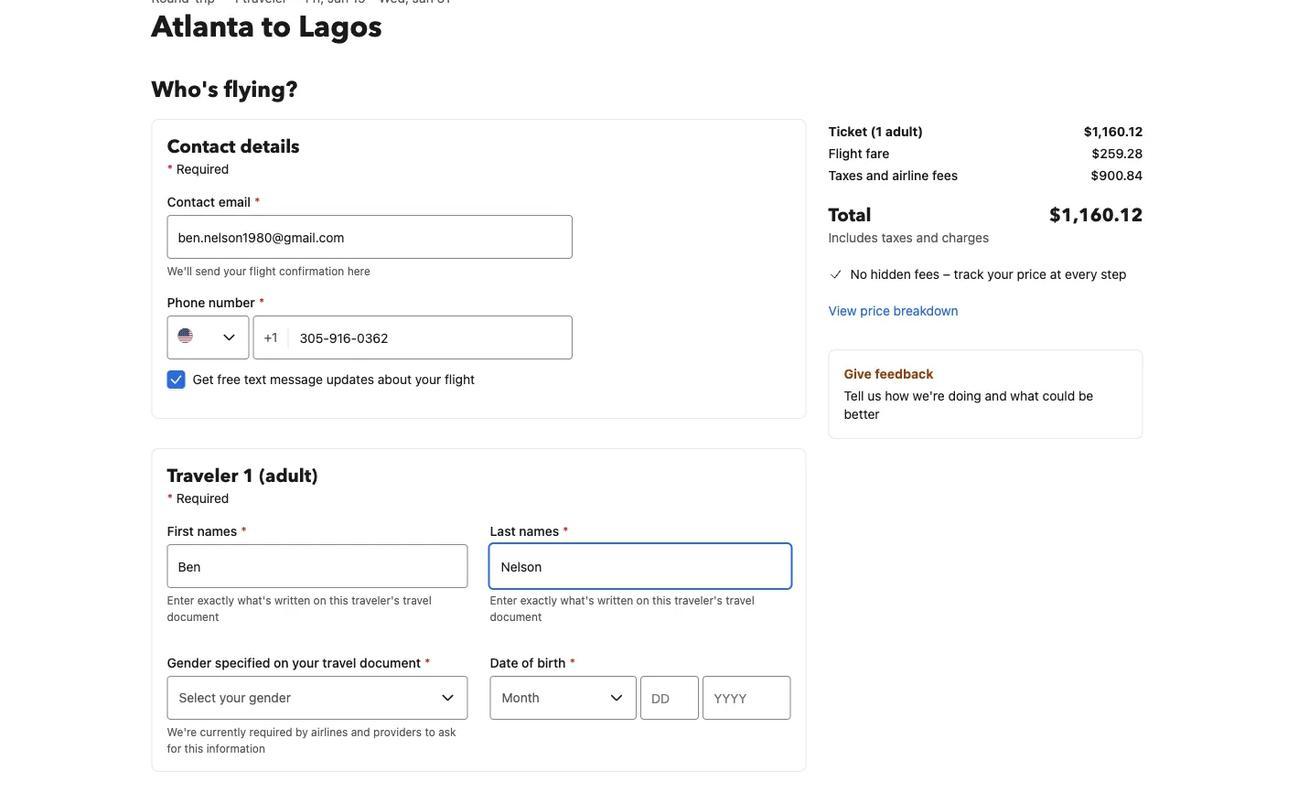 Task type: locate. For each thing, give the bounding box(es) containing it.
* right birth
[[570, 656, 576, 671]]

0 vertical spatial to
[[262, 7, 291, 47]]

contact left "email"
[[167, 194, 215, 210]]

enter
[[167, 594, 194, 607], [490, 594, 517, 607]]

flight inside alert
[[249, 265, 276, 277]]

flight down phone number phone field
[[445, 372, 475, 387]]

$900.84 cell
[[1091, 167, 1144, 185]]

travel
[[403, 594, 432, 607], [726, 594, 755, 607], [323, 656, 357, 671]]

table containing total
[[829, 119, 1144, 254]]

view price breakdown element
[[829, 302, 959, 320]]

1 what's from the left
[[237, 594, 271, 607]]

0 vertical spatial required
[[176, 162, 229, 177]]

* right last
[[563, 524, 569, 539]]

traveler's
[[352, 594, 400, 607], [675, 594, 723, 607]]

0 horizontal spatial enter
[[167, 594, 194, 607]]

1 enter from the left
[[167, 594, 194, 607]]

get free text message updates about your flight
[[193, 372, 475, 387]]

1 horizontal spatial exactly
[[521, 594, 557, 607]]

date of birth *
[[490, 656, 576, 671]]

0 horizontal spatial to
[[262, 7, 291, 47]]

to left ask
[[425, 726, 436, 739]]

1 horizontal spatial enter exactly what's written on this traveler's travel document
[[490, 594, 755, 623]]

1 vertical spatial contact
[[167, 194, 215, 210]]

1 horizontal spatial what's
[[560, 594, 595, 607]]

1 horizontal spatial price
[[1017, 267, 1047, 282]]

* right number
[[259, 295, 265, 310]]

number
[[209, 295, 255, 310]]

price right view
[[861, 303, 890, 319]]

1 names from the left
[[197, 524, 237, 539]]

traveler
[[167, 464, 238, 489]]

$259.28 cell
[[1092, 145, 1144, 163]]

0 horizontal spatial on
[[274, 656, 289, 671]]

2 contact from the top
[[167, 194, 215, 210]]

travel for last names *
[[726, 594, 755, 607]]

updates
[[327, 372, 374, 387]]

0 horizontal spatial written
[[275, 594, 311, 607]]

to inside we're currently required by airlines and providers to ask for this information
[[425, 726, 436, 739]]

fees left –
[[915, 267, 940, 282]]

price left at
[[1017, 267, 1047, 282]]

on
[[314, 594, 326, 607], [637, 594, 650, 607], [274, 656, 289, 671]]

0 horizontal spatial exactly
[[197, 594, 234, 607]]

1 traveler's from the left
[[352, 594, 400, 607]]

1 horizontal spatial this
[[330, 594, 348, 607]]

we're currently required by airlines and providers to ask for this information alert
[[167, 724, 468, 757]]

enter for last
[[490, 594, 517, 607]]

free
[[217, 372, 241, 387]]

document up providers
[[360, 656, 421, 671]]

your inside alert
[[224, 265, 246, 277]]

by
[[296, 726, 308, 739]]

0 horizontal spatial travel
[[323, 656, 357, 671]]

$1,160.12 up $259.28
[[1084, 124, 1144, 139]]

2 horizontal spatial on
[[637, 594, 650, 607]]

1 enter exactly what's written on this traveler's travel document alert from the left
[[167, 592, 468, 625]]

exactly up gender
[[197, 594, 234, 607]]

at
[[1051, 267, 1062, 282]]

confirmation
[[279, 265, 344, 277]]

1 horizontal spatial enter exactly what's written on this traveler's travel document alert
[[490, 592, 791, 625]]

we'll
[[167, 265, 192, 277]]

Enter your birth date using two digits telephone field
[[641, 676, 699, 720]]

this
[[330, 594, 348, 607], [653, 594, 672, 607], [185, 742, 203, 755]]

0 vertical spatial $1,160.12
[[1084, 124, 1144, 139]]

your
[[224, 265, 246, 277], [988, 267, 1014, 282], [415, 372, 441, 387], [292, 656, 319, 671]]

enter up gender
[[167, 594, 194, 607]]

names right last
[[519, 524, 559, 539]]

$1,160.12 cell up $259.28
[[1084, 123, 1144, 141]]

contact up contact email *
[[167, 135, 236, 160]]

$259.28
[[1092, 146, 1144, 161]]

1 horizontal spatial travel
[[403, 594, 432, 607]]

email
[[219, 194, 251, 210]]

what's up specified
[[237, 594, 271, 607]]

$1,160.12 down $900.84 cell
[[1050, 203, 1144, 228]]

2 enter from the left
[[490, 594, 517, 607]]

written for last names *
[[598, 594, 634, 607]]

enter up date
[[490, 594, 517, 607]]

taxes and airline fees
[[829, 168, 959, 183]]

2 horizontal spatial travel
[[726, 594, 755, 607]]

2 horizontal spatial document
[[490, 610, 542, 623]]

and left what at the right
[[985, 389, 1007, 404]]

ask
[[439, 726, 456, 739]]

track
[[954, 267, 984, 282]]

0 horizontal spatial document
[[167, 610, 219, 623]]

0 horizontal spatial traveler's
[[352, 594, 400, 607]]

and right taxes
[[917, 230, 939, 245]]

names for last names
[[519, 524, 559, 539]]

0 horizontal spatial enter exactly what's written on this traveler's travel document alert
[[167, 592, 468, 625]]

enter exactly what's written on this traveler's travel document up birth
[[490, 594, 755, 623]]

traveler's for last names *
[[675, 594, 723, 607]]

written for first names *
[[275, 594, 311, 607]]

phone
[[167, 295, 205, 310]]

3 row from the top
[[829, 167, 1144, 189]]

$1,160.12 cell up every
[[1050, 203, 1144, 247]]

$1,160.12
[[1084, 124, 1144, 139], [1050, 203, 1144, 228]]

lagos
[[299, 7, 382, 47]]

names
[[197, 524, 237, 539], [519, 524, 559, 539]]

* down traveler 1 (adult) required
[[241, 524, 247, 539]]

1 vertical spatial $1,160.12 cell
[[1050, 203, 1144, 247]]

enter exactly what's written on this traveler's travel document alert
[[167, 592, 468, 625], [490, 592, 791, 625]]

$900.84
[[1091, 168, 1144, 183]]

airline
[[893, 168, 929, 183]]

to left 'lagos'
[[262, 7, 291, 47]]

0 horizontal spatial names
[[197, 524, 237, 539]]

None field
[[167, 545, 468, 589], [490, 545, 791, 589], [167, 545, 468, 589], [490, 545, 791, 589]]

2 exactly from the left
[[521, 594, 557, 607]]

taxes and airline fees cell
[[829, 167, 959, 185]]

1 contact from the top
[[167, 135, 236, 160]]

what's for first names *
[[237, 594, 271, 607]]

and inside total includes taxes and charges
[[917, 230, 939, 245]]

1 vertical spatial required
[[176, 491, 229, 506]]

table
[[829, 119, 1144, 254]]

(adult)
[[259, 464, 318, 489]]

row
[[829, 119, 1144, 145], [829, 145, 1144, 167], [829, 167, 1144, 189], [829, 189, 1144, 254]]

flight up number
[[249, 265, 276, 277]]

tell
[[844, 389, 864, 404]]

2 row from the top
[[829, 145, 1144, 167]]

view
[[829, 303, 857, 319]]

2 required from the top
[[176, 491, 229, 506]]

enter for first
[[167, 594, 194, 607]]

exactly
[[197, 594, 234, 607], [521, 594, 557, 607]]

1 required from the top
[[176, 162, 229, 177]]

your right specified
[[292, 656, 319, 671]]

0 horizontal spatial enter exactly what's written on this traveler's travel document
[[167, 594, 432, 623]]

exactly up the date of birth *
[[521, 594, 557, 607]]

2 horizontal spatial this
[[653, 594, 672, 607]]

required
[[176, 162, 229, 177], [176, 491, 229, 506]]

$1,160.12 cell
[[1084, 123, 1144, 141], [1050, 203, 1144, 247]]

feedback
[[875, 367, 934, 382]]

4 row from the top
[[829, 189, 1144, 254]]

0 horizontal spatial price
[[861, 303, 890, 319]]

2 enter exactly what's written on this traveler's travel document from the left
[[490, 594, 755, 623]]

0 vertical spatial price
[[1017, 267, 1047, 282]]

required inside traveler 1 (adult) required
[[176, 491, 229, 506]]

1 horizontal spatial to
[[425, 726, 436, 739]]

what's
[[237, 594, 271, 607], [560, 594, 595, 607]]

0 vertical spatial flight
[[249, 265, 276, 277]]

adult)
[[886, 124, 924, 139]]

2 enter exactly what's written on this traveler's travel document alert from the left
[[490, 592, 791, 625]]

and down the fare
[[867, 168, 889, 183]]

0 vertical spatial contact
[[167, 135, 236, 160]]

price
[[1017, 267, 1047, 282], [861, 303, 890, 319]]

document
[[167, 610, 219, 623], [490, 610, 542, 623], [360, 656, 421, 671]]

1 written from the left
[[275, 594, 311, 607]]

of
[[522, 656, 534, 671]]

1 vertical spatial $1,160.12
[[1050, 203, 1144, 228]]

what
[[1011, 389, 1040, 404]]

* for phone number *
[[259, 295, 265, 310]]

contact
[[167, 135, 236, 160], [167, 194, 215, 210]]

0 horizontal spatial this
[[185, 742, 203, 755]]

*
[[254, 194, 260, 210], [259, 295, 265, 310], [241, 524, 247, 539], [563, 524, 569, 539], [425, 656, 431, 671], [570, 656, 576, 671]]

1 horizontal spatial written
[[598, 594, 634, 607]]

to
[[262, 7, 291, 47], [425, 726, 436, 739]]

0 horizontal spatial flight
[[249, 265, 276, 277]]

0 vertical spatial $1,160.12 cell
[[1084, 123, 1144, 141]]

contact inside contact details required
[[167, 135, 236, 160]]

what's for last names *
[[560, 594, 595, 607]]

document up gender
[[167, 610, 219, 623]]

2 written from the left
[[598, 594, 634, 607]]

traveler's for first names *
[[352, 594, 400, 607]]

first names *
[[167, 524, 247, 539]]

and right the airlines
[[351, 726, 370, 739]]

enter exactly what's written on this traveler's travel document for first names *
[[167, 594, 432, 623]]

None email field
[[167, 215, 573, 259]]

1 enter exactly what's written on this traveler's travel document from the left
[[167, 594, 432, 623]]

1 row from the top
[[829, 119, 1144, 145]]

2 names from the left
[[519, 524, 559, 539]]

1 horizontal spatial enter
[[490, 594, 517, 607]]

exactly for last names
[[521, 594, 557, 607]]

–
[[944, 267, 951, 282]]

document up date
[[490, 610, 542, 623]]

1 horizontal spatial flight
[[445, 372, 475, 387]]

how
[[885, 389, 910, 404]]

flight
[[829, 146, 863, 161]]

0 horizontal spatial what's
[[237, 594, 271, 607]]

step
[[1101, 267, 1127, 282]]

required up contact email *
[[176, 162, 229, 177]]

1 horizontal spatial on
[[314, 594, 326, 607]]

give
[[844, 367, 872, 382]]

names right first
[[197, 524, 237, 539]]

fees right airline
[[933, 168, 959, 183]]

we're currently required by airlines and providers to ask for this information
[[167, 726, 456, 755]]

every
[[1065, 267, 1098, 282]]

your right about
[[415, 372, 441, 387]]

* right "email"
[[254, 194, 260, 210]]

flight
[[249, 265, 276, 277], [445, 372, 475, 387]]

1 horizontal spatial traveler's
[[675, 594, 723, 607]]

1 horizontal spatial names
[[519, 524, 559, 539]]

enter exactly what's written on this traveler's travel document up gender specified on your travel document *
[[167, 594, 432, 623]]

0 vertical spatial fees
[[933, 168, 959, 183]]

better
[[844, 407, 880, 422]]

what's up birth
[[560, 594, 595, 607]]

text
[[244, 372, 267, 387]]

travel for first names *
[[403, 594, 432, 607]]

2 traveler's from the left
[[675, 594, 723, 607]]

taxes
[[882, 230, 913, 245]]

2 what's from the left
[[560, 594, 595, 607]]

your right send at the left of page
[[224, 265, 246, 277]]

1 vertical spatial fees
[[915, 267, 940, 282]]

1 exactly from the left
[[197, 594, 234, 607]]

enter exactly what's written on this traveler's travel document for last names *
[[490, 594, 755, 623]]

1 vertical spatial to
[[425, 726, 436, 739]]

and
[[867, 168, 889, 183], [917, 230, 939, 245], [985, 389, 1007, 404], [351, 726, 370, 739]]

written
[[275, 594, 311, 607], [598, 594, 634, 607]]

exactly for first names
[[197, 594, 234, 607]]

for
[[167, 742, 181, 755]]

required down traveler
[[176, 491, 229, 506]]

required inside contact details required
[[176, 162, 229, 177]]

fees
[[933, 168, 959, 183], [915, 267, 940, 282]]

information
[[207, 742, 265, 755]]



Task type: describe. For each thing, give the bounding box(es) containing it.
row containing flight fare
[[829, 145, 1144, 167]]

specified
[[215, 656, 270, 671]]

no
[[851, 267, 868, 282]]

$1,160.12 cell for row containing total
[[1050, 203, 1144, 247]]

view price breakdown
[[829, 303, 959, 319]]

names for first names
[[197, 524, 237, 539]]

providers
[[374, 726, 422, 739]]

atlanta to lagos
[[151, 7, 382, 47]]

first
[[167, 524, 194, 539]]

row containing taxes and airline fees
[[829, 167, 1144, 189]]

no hidden fees – track your price at every step
[[851, 267, 1127, 282]]

gender
[[167, 656, 212, 671]]

details
[[240, 135, 300, 160]]

could
[[1043, 389, 1076, 404]]

total includes taxes and charges
[[829, 203, 990, 245]]

us
[[868, 389, 882, 404]]

on for first names *
[[314, 594, 326, 607]]

Phone number telephone field
[[289, 316, 573, 360]]

send
[[195, 265, 220, 277]]

birth
[[537, 656, 566, 671]]

ticket (1 adult)
[[829, 124, 924, 139]]

* left date
[[425, 656, 431, 671]]

(1
[[871, 124, 883, 139]]

contact details required
[[167, 135, 300, 177]]

this for first names *
[[330, 594, 348, 607]]

we're
[[913, 389, 945, 404]]

airlines
[[311, 726, 348, 739]]

and inside give feedback tell us how we're doing and what could be better
[[985, 389, 1007, 404]]

document for first
[[167, 610, 219, 623]]

fees inside cell
[[933, 168, 959, 183]]

this inside we're currently required by airlines and providers to ask for this information
[[185, 742, 203, 755]]

+1
[[264, 330, 278, 345]]

view price breakdown link
[[829, 302, 959, 320]]

flight fare cell
[[829, 145, 890, 163]]

doing
[[949, 389, 982, 404]]

1 vertical spatial flight
[[445, 372, 475, 387]]

$1,160.12 for row containing total
[[1050, 203, 1144, 228]]

breakdown
[[894, 303, 959, 319]]

last
[[490, 524, 516, 539]]

contact email *
[[167, 194, 260, 210]]

$1,160.12 for row containing ticket (1 adult)
[[1084, 124, 1144, 139]]

on for last names *
[[637, 594, 650, 607]]

document for last
[[490, 610, 542, 623]]

charges
[[942, 230, 990, 245]]

ticket
[[829, 124, 868, 139]]

contact for contact email
[[167, 194, 215, 210]]

we'll send your flight confirmation here
[[167, 265, 371, 277]]

* for last names *
[[563, 524, 569, 539]]

we'll send your flight confirmation here alert
[[167, 263, 573, 279]]

and inside we're currently required by airlines and providers to ask for this information
[[351, 726, 370, 739]]

date
[[490, 656, 518, 671]]

traveler 1 (adult) required
[[167, 464, 318, 506]]

phone number *
[[167, 295, 265, 310]]

your right 'track'
[[988, 267, 1014, 282]]

atlanta
[[151, 7, 255, 47]]

be
[[1079, 389, 1094, 404]]

* for first names *
[[241, 524, 247, 539]]

total
[[829, 203, 872, 228]]

contact for contact details
[[167, 135, 236, 160]]

this for last names *
[[653, 594, 672, 607]]

enter exactly what's written on this traveler's travel document alert for last names *
[[490, 592, 791, 625]]

row containing ticket (1 adult)
[[829, 119, 1144, 145]]

1 vertical spatial price
[[861, 303, 890, 319]]

last names *
[[490, 524, 569, 539]]

required
[[249, 726, 293, 739]]

gender specified on your travel document *
[[167, 656, 431, 671]]

who's flying?
[[151, 75, 298, 105]]

1
[[243, 464, 255, 489]]

here
[[348, 265, 371, 277]]

give feedback tell us how we're doing and what could be better
[[844, 367, 1094, 422]]

we're
[[167, 726, 197, 739]]

get
[[193, 372, 214, 387]]

currently
[[200, 726, 246, 739]]

1 horizontal spatial document
[[360, 656, 421, 671]]

fare
[[866, 146, 890, 161]]

enter exactly what's written on this traveler's travel document alert for first names *
[[167, 592, 468, 625]]

hidden
[[871, 267, 911, 282]]

about
[[378, 372, 412, 387]]

includes
[[829, 230, 878, 245]]

who's
[[151, 75, 218, 105]]

message
[[270, 372, 323, 387]]

and inside cell
[[867, 168, 889, 183]]

ticket (1 adult) cell
[[829, 123, 924, 141]]

* for contact email *
[[254, 194, 260, 210]]

flying?
[[224, 75, 298, 105]]

flight fare
[[829, 146, 890, 161]]

taxes
[[829, 168, 863, 183]]

row containing total
[[829, 189, 1144, 254]]

total cell
[[829, 203, 990, 247]]

$1,160.12 cell for row containing ticket (1 adult)
[[1084, 123, 1144, 141]]

Enter your birth year using four digits telephone field
[[703, 676, 791, 720]]



Task type: vqa. For each thing, say whether or not it's contained in the screenshot.
leftmost tab list
no



